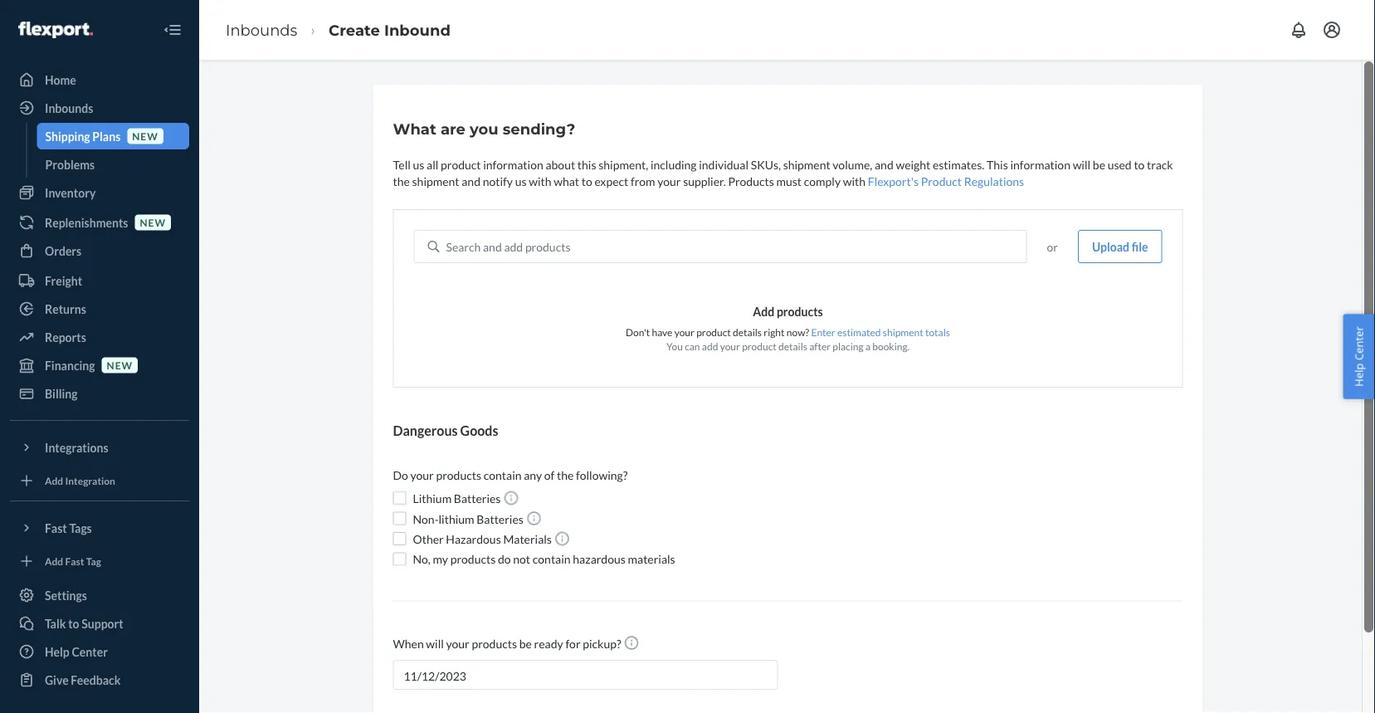 Task type: locate. For each thing, give the bounding box(es) containing it.
all
[[427, 157, 439, 171]]

hazardous
[[573, 552, 626, 566]]

batteries up other hazardous materials
[[477, 512, 524, 526]]

1 vertical spatial help
[[45, 645, 70, 659]]

tell us all product information about this shipment, including individual skus, shipment volume, and weight estimates. this information will be used to track the shipment and notify us with what to expect from your supplier. products must comply with
[[393, 157, 1174, 188]]

0 vertical spatial inbounds
[[226, 21, 298, 39]]

0 vertical spatial and
[[875, 157, 894, 171]]

settings
[[45, 588, 87, 602]]

None checkbox
[[393, 512, 406, 525]]

batteries up non-lithium batteries
[[454, 492, 501, 506]]

add inside add products don't have your product details right now? enter estimated shipment totals you can add your product details after placing a booking.
[[702, 340, 719, 353]]

0 horizontal spatial help center
[[45, 645, 108, 659]]

help center button
[[1344, 314, 1376, 399]]

add for integration
[[45, 475, 63, 487]]

reports
[[45, 330, 86, 344]]

flexport's product regulations button
[[868, 173, 1025, 189]]

products up lithium batteries at the left bottom
[[436, 468, 482, 482]]

1 vertical spatial add
[[45, 475, 63, 487]]

close navigation image
[[163, 20, 183, 40]]

volume,
[[833, 157, 873, 171]]

1 with from the left
[[529, 174, 552, 188]]

0 horizontal spatial and
[[462, 174, 481, 188]]

contain left any on the bottom
[[484, 468, 522, 482]]

1 horizontal spatial contain
[[533, 552, 571, 566]]

center
[[1352, 326, 1367, 361], [72, 645, 108, 659]]

1 vertical spatial inbounds link
[[10, 95, 189, 121]]

fast left tag
[[65, 555, 84, 567]]

1 vertical spatial and
[[462, 174, 481, 188]]

1 horizontal spatial will
[[1073, 157, 1091, 171]]

1 vertical spatial add
[[702, 340, 719, 353]]

1 vertical spatial details
[[779, 340, 808, 353]]

home link
[[10, 66, 189, 93]]

to inside talk to support button
[[68, 617, 79, 631]]

inbounds inside breadcrumbs navigation
[[226, 21, 298, 39]]

integrations
[[45, 441, 108, 455]]

1 vertical spatial fast
[[65, 555, 84, 567]]

0 horizontal spatial to
[[68, 617, 79, 631]]

new right plans
[[132, 130, 158, 142]]

1 horizontal spatial us
[[515, 174, 527, 188]]

fast
[[45, 521, 67, 535], [65, 555, 84, 567]]

right
[[764, 326, 785, 338]]

add products don't have your product details right now? enter estimated shipment totals you can add your product details after placing a booking.
[[626, 304, 951, 353]]

1 vertical spatial us
[[515, 174, 527, 188]]

add left integration in the left of the page
[[45, 475, 63, 487]]

0 horizontal spatial be
[[520, 636, 532, 651]]

comply
[[804, 174, 841, 188]]

1 horizontal spatial inbounds
[[226, 21, 298, 39]]

search and add products
[[446, 240, 571, 254]]

settings link
[[10, 582, 189, 609]]

1 vertical spatial center
[[72, 645, 108, 659]]

add right can
[[702, 340, 719, 353]]

products down what
[[526, 240, 571, 254]]

will right the when
[[426, 636, 444, 651]]

my
[[433, 552, 448, 566]]

1 vertical spatial inbounds
[[45, 101, 93, 115]]

shipment down all
[[412, 174, 460, 188]]

with down volume,
[[844, 174, 866, 188]]

product up can
[[697, 326, 731, 338]]

details down now?
[[779, 340, 808, 353]]

contain
[[484, 468, 522, 482], [533, 552, 571, 566]]

weight
[[896, 157, 931, 171]]

us
[[413, 157, 425, 171], [515, 174, 527, 188]]

lithium
[[413, 492, 452, 506]]

fast tags button
[[10, 515, 189, 541]]

1 horizontal spatial information
[[1011, 157, 1071, 171]]

0 vertical spatial fast
[[45, 521, 67, 535]]

other
[[413, 532, 444, 546]]

1 horizontal spatial details
[[779, 340, 808, 353]]

with
[[529, 174, 552, 188], [844, 174, 866, 188]]

new up orders link
[[140, 216, 166, 228]]

2 vertical spatial to
[[68, 617, 79, 631]]

0 vertical spatial the
[[393, 174, 410, 188]]

returns link
[[10, 296, 189, 322]]

shipping plans
[[45, 129, 121, 143]]

billing
[[45, 387, 78, 401]]

1 horizontal spatial the
[[557, 468, 574, 482]]

1 vertical spatial be
[[520, 636, 532, 651]]

shipment for and
[[784, 157, 831, 171]]

products
[[729, 174, 775, 188]]

fast tags
[[45, 521, 92, 535]]

add down fast tags
[[45, 555, 63, 567]]

your up can
[[675, 326, 695, 338]]

1 horizontal spatial to
[[582, 174, 593, 188]]

from
[[631, 174, 656, 188]]

to right 'talk' at the left of the page
[[68, 617, 79, 631]]

0 horizontal spatial the
[[393, 174, 410, 188]]

0 vertical spatial product
[[441, 157, 481, 171]]

used
[[1108, 157, 1132, 171]]

1 horizontal spatial center
[[1352, 326, 1367, 361]]

your
[[658, 174, 681, 188], [675, 326, 695, 338], [721, 340, 741, 353], [411, 468, 434, 482], [446, 636, 470, 651]]

do your products contain any of the following?
[[393, 468, 628, 482]]

0 horizontal spatial us
[[413, 157, 425, 171]]

0 vertical spatial center
[[1352, 326, 1367, 361]]

0 horizontal spatial with
[[529, 174, 552, 188]]

0 vertical spatial new
[[132, 130, 158, 142]]

tag
[[86, 555, 101, 567]]

to down this
[[582, 174, 593, 188]]

1 horizontal spatial inbounds link
[[226, 21, 298, 39]]

0 horizontal spatial product
[[441, 157, 481, 171]]

1 horizontal spatial product
[[697, 326, 731, 338]]

product right all
[[441, 157, 481, 171]]

1 horizontal spatial and
[[483, 240, 502, 254]]

what are you sending?
[[393, 120, 576, 138]]

add integration link
[[10, 468, 189, 494]]

flexport's product regulations
[[868, 174, 1025, 188]]

help inside button
[[1352, 363, 1367, 387]]

orders link
[[10, 237, 189, 264]]

2 vertical spatial shipment
[[883, 326, 924, 338]]

add fast tag link
[[10, 548, 189, 575]]

the down tell at the top left
[[393, 174, 410, 188]]

orders
[[45, 244, 82, 258]]

0 horizontal spatial information
[[484, 157, 544, 171]]

talk
[[45, 617, 66, 631]]

shipment up booking.
[[883, 326, 924, 338]]

0 horizontal spatial center
[[72, 645, 108, 659]]

add for fast
[[45, 555, 63, 567]]

to right used
[[1135, 157, 1145, 171]]

feedback
[[71, 673, 121, 687]]

products inside add products don't have your product details right now? enter estimated shipment totals you can add your product details after placing a booking.
[[777, 304, 823, 318]]

0 vertical spatial add
[[753, 304, 775, 318]]

2 vertical spatial add
[[45, 555, 63, 567]]

contain right not
[[533, 552, 571, 566]]

booking.
[[873, 340, 910, 353]]

new for financing
[[107, 359, 133, 371]]

information
[[484, 157, 544, 171], [1011, 157, 1071, 171]]

1 vertical spatial help center
[[45, 645, 108, 659]]

2 vertical spatial and
[[483, 240, 502, 254]]

0 vertical spatial help
[[1352, 363, 1367, 387]]

1 vertical spatial shipment
[[412, 174, 460, 188]]

0 vertical spatial be
[[1093, 157, 1106, 171]]

expect
[[595, 174, 629, 188]]

and right search
[[483, 240, 502, 254]]

other hazardous materials
[[413, 532, 554, 546]]

with down about
[[529, 174, 552, 188]]

replenishments
[[45, 215, 128, 230]]

1 vertical spatial will
[[426, 636, 444, 651]]

will
[[1073, 157, 1091, 171], [426, 636, 444, 651]]

us right notify
[[515, 174, 527, 188]]

give feedback
[[45, 673, 121, 687]]

0 vertical spatial shipment
[[784, 157, 831, 171]]

1 horizontal spatial add
[[702, 340, 719, 353]]

0 vertical spatial will
[[1073, 157, 1091, 171]]

batteries
[[454, 492, 501, 506], [477, 512, 524, 526]]

1 horizontal spatial help center
[[1352, 326, 1367, 387]]

no,
[[413, 552, 431, 566]]

details
[[733, 326, 762, 338], [779, 340, 808, 353]]

2 horizontal spatial shipment
[[883, 326, 924, 338]]

the
[[393, 174, 410, 188], [557, 468, 574, 482]]

and
[[875, 157, 894, 171], [462, 174, 481, 188], [483, 240, 502, 254]]

supplier.
[[684, 174, 726, 188]]

what
[[554, 174, 580, 188]]

ready
[[534, 636, 564, 651]]

reports link
[[10, 324, 189, 350]]

1 vertical spatial new
[[140, 216, 166, 228]]

billing link
[[10, 380, 189, 407]]

flexport's
[[868, 174, 919, 188]]

1 vertical spatial product
[[697, 326, 731, 338]]

0 horizontal spatial add
[[504, 240, 523, 254]]

lithium batteries
[[413, 492, 503, 506]]

help center
[[1352, 326, 1367, 387], [45, 645, 108, 659]]

new for replenishments
[[140, 216, 166, 228]]

2 horizontal spatial to
[[1135, 157, 1145, 171]]

and left notify
[[462, 174, 481, 188]]

shipment inside add products don't have your product details right now? enter estimated shipment totals you can add your product details after placing a booking.
[[883, 326, 924, 338]]

1 vertical spatial to
[[582, 174, 593, 188]]

0 horizontal spatial will
[[426, 636, 444, 651]]

2 vertical spatial new
[[107, 359, 133, 371]]

1 vertical spatial batteries
[[477, 512, 524, 526]]

0 vertical spatial help center
[[1352, 326, 1367, 387]]

1 horizontal spatial help
[[1352, 363, 1367, 387]]

be left ready
[[520, 636, 532, 651]]

add inside add products don't have your product details right now? enter estimated shipment totals you can add your product details after placing a booking.
[[753, 304, 775, 318]]

the right "of" at the bottom
[[557, 468, 574, 482]]

have
[[652, 326, 673, 338]]

home
[[45, 73, 76, 87]]

information right this
[[1011, 157, 1071, 171]]

tell
[[393, 157, 411, 171]]

2 horizontal spatial and
[[875, 157, 894, 171]]

shipment up comply at right
[[784, 157, 831, 171]]

be left used
[[1093, 157, 1106, 171]]

0 vertical spatial details
[[733, 326, 762, 338]]

for
[[566, 636, 581, 651]]

details left right
[[733, 326, 762, 338]]

information up notify
[[484, 157, 544, 171]]

fast left tags
[[45, 521, 67, 535]]

2 vertical spatial product
[[743, 340, 777, 353]]

new for shipping plans
[[132, 130, 158, 142]]

1 horizontal spatial shipment
[[784, 157, 831, 171]]

products up now?
[[777, 304, 823, 318]]

0 vertical spatial us
[[413, 157, 425, 171]]

fast inside add fast tag link
[[65, 555, 84, 567]]

add right search
[[504, 240, 523, 254]]

products down hazardous
[[451, 552, 496, 566]]

and up flexport's
[[875, 157, 894, 171]]

new down reports link
[[107, 359, 133, 371]]

when
[[393, 636, 424, 651]]

0 horizontal spatial contain
[[484, 468, 522, 482]]

will left used
[[1073, 157, 1091, 171]]

us left all
[[413, 157, 425, 171]]

your down including in the top of the page
[[658, 174, 681, 188]]

add up right
[[753, 304, 775, 318]]

1 horizontal spatial be
[[1093, 157, 1106, 171]]

None checkbox
[[393, 492, 406, 505], [393, 532, 406, 546], [393, 553, 406, 566], [393, 492, 406, 505], [393, 532, 406, 546], [393, 553, 406, 566]]

1 horizontal spatial with
[[844, 174, 866, 188]]

add integration
[[45, 475, 115, 487]]

product down right
[[743, 340, 777, 353]]



Task type: describe. For each thing, give the bounding box(es) containing it.
upload file
[[1093, 240, 1149, 254]]

open account menu image
[[1323, 20, 1343, 40]]

about
[[546, 157, 576, 171]]

search
[[446, 240, 481, 254]]

the inside tell us all product information about this shipment, including individual skus, shipment volume, and weight estimates. this information will be used to track the shipment and notify us with what to expect from your supplier. products must comply with
[[393, 174, 410, 188]]

center inside button
[[1352, 326, 1367, 361]]

what
[[393, 120, 437, 138]]

inbound
[[384, 21, 451, 39]]

help center inside help center button
[[1352, 326, 1367, 387]]

materials
[[628, 552, 676, 566]]

a
[[866, 340, 871, 353]]

tags
[[69, 521, 92, 535]]

help center link
[[10, 639, 189, 665]]

flexport logo image
[[18, 22, 93, 38]]

help center inside help center link
[[45, 645, 108, 659]]

0 vertical spatial contain
[[484, 468, 522, 482]]

product
[[921, 174, 962, 188]]

goods
[[461, 422, 499, 439]]

dangerous
[[393, 422, 458, 439]]

search image
[[428, 241, 440, 252]]

1 vertical spatial contain
[[533, 552, 571, 566]]

1 vertical spatial the
[[557, 468, 574, 482]]

this
[[578, 157, 597, 171]]

freight
[[45, 274, 82, 288]]

shipment,
[[599, 157, 649, 171]]

freight link
[[10, 267, 189, 294]]

when will your products be ready for pickup?
[[393, 636, 624, 651]]

talk to support
[[45, 617, 123, 631]]

add for products
[[753, 304, 775, 318]]

after
[[810, 340, 831, 353]]

enter
[[812, 326, 836, 338]]

returns
[[45, 302, 86, 316]]

0 horizontal spatial shipment
[[412, 174, 460, 188]]

financing
[[45, 358, 95, 372]]

shipping
[[45, 129, 90, 143]]

of
[[545, 468, 555, 482]]

give feedback button
[[10, 667, 189, 693]]

non-
[[413, 512, 439, 526]]

sending?
[[503, 120, 576, 138]]

any
[[524, 468, 542, 482]]

this
[[987, 157, 1009, 171]]

dangerous goods
[[393, 422, 499, 439]]

are
[[441, 120, 466, 138]]

2 with from the left
[[844, 174, 866, 188]]

talk to support button
[[10, 610, 189, 637]]

be inside tell us all product information about this shipment, including individual skus, shipment volume, and weight estimates. this information will be used to track the shipment and notify us with what to expect from your supplier. products must comply with
[[1093, 157, 1106, 171]]

integrations button
[[10, 434, 189, 461]]

support
[[82, 617, 123, 631]]

file
[[1133, 240, 1149, 254]]

you
[[667, 340, 683, 353]]

products left ready
[[472, 636, 517, 651]]

integration
[[65, 475, 115, 487]]

product inside tell us all product information about this shipment, including individual skus, shipment volume, and weight estimates. this information will be used to track the shipment and notify us with what to expect from your supplier. products must comply with
[[441, 157, 481, 171]]

including
[[651, 157, 697, 171]]

create
[[329, 21, 380, 39]]

0 vertical spatial inbounds link
[[226, 21, 298, 39]]

add fast tag
[[45, 555, 101, 567]]

problems
[[45, 157, 95, 171]]

0 horizontal spatial help
[[45, 645, 70, 659]]

pickup?
[[583, 636, 622, 651]]

estimated
[[838, 326, 881, 338]]

now?
[[787, 326, 810, 338]]

track
[[1148, 157, 1174, 171]]

not
[[513, 552, 531, 566]]

notify
[[483, 174, 513, 188]]

lithium
[[439, 512, 475, 526]]

inventory
[[45, 186, 96, 200]]

you
[[470, 120, 499, 138]]

create inbound link
[[329, 21, 451, 39]]

your up 11/12/2023
[[446, 636, 470, 651]]

can
[[685, 340, 700, 353]]

do
[[393, 468, 408, 482]]

fast inside fast tags dropdown button
[[45, 521, 67, 535]]

0 horizontal spatial inbounds
[[45, 101, 93, 115]]

or
[[1048, 240, 1059, 254]]

individual
[[699, 157, 749, 171]]

2 horizontal spatial product
[[743, 340, 777, 353]]

placing
[[833, 340, 864, 353]]

0 vertical spatial add
[[504, 240, 523, 254]]

your inside tell us all product information about this shipment, including individual skus, shipment volume, and weight estimates. this information will be used to track the shipment and notify us with what to expect from your supplier. products must comply with
[[658, 174, 681, 188]]

shipment for you
[[883, 326, 924, 338]]

your right can
[[721, 340, 741, 353]]

must
[[777, 174, 802, 188]]

0 vertical spatial to
[[1135, 157, 1145, 171]]

inventory link
[[10, 179, 189, 206]]

2 information from the left
[[1011, 157, 1071, 171]]

breadcrumbs navigation
[[213, 6, 464, 54]]

0 vertical spatial batteries
[[454, 492, 501, 506]]

do
[[498, 552, 511, 566]]

upload
[[1093, 240, 1130, 254]]

non-lithium batteries
[[413, 512, 526, 526]]

materials
[[504, 532, 552, 546]]

0 horizontal spatial details
[[733, 326, 762, 338]]

your right do
[[411, 468, 434, 482]]

open notifications image
[[1290, 20, 1310, 40]]

upload file button
[[1079, 230, 1163, 263]]

0 horizontal spatial inbounds link
[[10, 95, 189, 121]]

1 information from the left
[[484, 157, 544, 171]]

hazardous
[[446, 532, 501, 546]]

problems link
[[37, 151, 189, 178]]

regulations
[[965, 174, 1025, 188]]

give
[[45, 673, 69, 687]]

don't
[[626, 326, 650, 338]]

will inside tell us all product information about this shipment, including individual skus, shipment volume, and weight estimates. this information will be used to track the shipment and notify us with what to expect from your supplier. products must comply with
[[1073, 157, 1091, 171]]



Task type: vqa. For each thing, say whether or not it's contained in the screenshot.
Import
no



